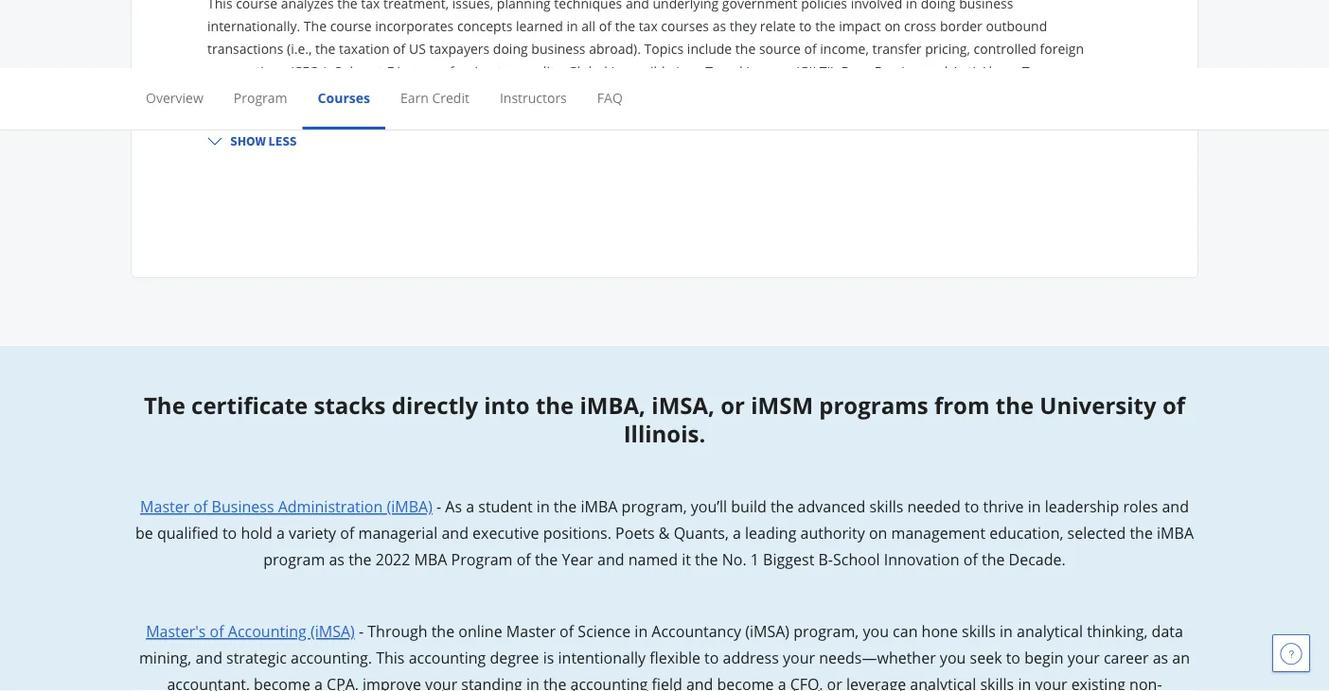 Task type: vqa. For each thing, say whether or not it's contained in the screenshot.
'stacks'
yes



Task type: locate. For each thing, give the bounding box(es) containing it.
courses link
[[318, 89, 370, 106]]

- for master's of accounting (imsa)
[[359, 622, 364, 642]]

a right as
[[466, 497, 474, 517]]

1 vertical spatial or
[[827, 675, 842, 692]]

0 horizontal spatial master
[[140, 497, 190, 517]]

1 vertical spatial you
[[940, 648, 966, 669]]

- left "through"
[[359, 622, 364, 642]]

as inside - as a student in the imba program, you'll build the advanced skills needed to thrive in leadership roles and be qualified to hold a variety of managerial and executive positions. poets & quants, a leading authority on management education, selected the imba program as the 2022 mba program of the year and named it the no. 1 biggest b-school innovation of the decade.
[[329, 550, 345, 570]]

the right it
[[695, 550, 718, 570]]

foreign
[[281, 85, 327, 103]]

help center image
[[1280, 643, 1303, 665]]

0 horizontal spatial foreign
[[449, 62, 493, 80]]

analytical up begin
[[1017, 622, 1083, 642]]

0 vertical spatial imba
[[581, 497, 618, 517]]

2 horizontal spatial as
[[1153, 648, 1168, 669]]

in up education,
[[1028, 497, 1041, 517]]

-
[[436, 497, 441, 517], [359, 622, 364, 642]]

in down begin
[[1018, 675, 1031, 692]]

1 horizontal spatial business
[[959, 0, 1013, 12]]

0 vertical spatial on
[[884, 17, 901, 35]]

0 horizontal spatial (imsa)
[[310, 622, 355, 642]]

program, up cfo,
[[794, 622, 859, 642]]

0 horizontal spatial program
[[234, 89, 287, 106]]

tax up "(fdii)."
[[497, 62, 516, 80]]

income, up base
[[820, 39, 869, 57]]

seek
[[970, 648, 1002, 669]]

the certificate stacks directly into the imba, imsa, or imsm programs from the university of illinois.
[[144, 390, 1185, 450]]

skills down seek at the right bottom
[[980, 675, 1014, 692]]

1 vertical spatial program,
[[794, 622, 859, 642]]

business
[[212, 497, 274, 517]]

1 vertical spatial -
[[359, 622, 364, 642]]

0 horizontal spatial become
[[254, 675, 310, 692]]

as
[[445, 497, 462, 517]]

skills left needed at the right
[[870, 497, 903, 517]]

course up internationally.
[[236, 0, 278, 12]]

1 vertical spatial skills
[[962, 622, 996, 642]]

1 horizontal spatial this
[[376, 648, 405, 669]]

1 become from the left
[[254, 675, 310, 692]]

the right into
[[536, 390, 574, 421]]

degree
[[490, 648, 539, 669]]

1 horizontal spatial program,
[[794, 622, 859, 642]]

and right year
[[597, 550, 624, 570]]

or right cfo,
[[827, 675, 842, 692]]

faq link
[[597, 89, 623, 106]]

certificate
[[191, 390, 308, 421]]

0 horizontal spatial this
[[207, 0, 232, 12]]

your
[[783, 648, 815, 669], [1068, 648, 1100, 669], [425, 675, 457, 692], [1035, 675, 1067, 692]]

1 horizontal spatial program
[[451, 550, 513, 570]]

managerial
[[358, 523, 438, 544]]

- for master of business administration (imba)
[[436, 497, 441, 517]]

0 vertical spatial this
[[207, 0, 232, 12]]

on up transfer
[[884, 17, 901, 35]]

this up improve
[[376, 648, 405, 669]]

1 vertical spatial as
[[329, 550, 345, 570]]

a right hold
[[276, 523, 285, 544]]

1 horizontal spatial accounting
[[570, 675, 648, 692]]

0 vertical spatial business
[[959, 0, 1013, 12]]

analytical down seek at the right bottom
[[910, 675, 976, 692]]

imsm
[[751, 390, 813, 421]]

on inside this course analyzes the tax treatment, issues, planning techniques and underlying government policies involved in doing business internationally. the course incorporates concepts learned in all of the tax courses as they relate to the impact on cross border outbound transactions (i.e., the taxation of us taxpayers doing business abroad). topics include the source of income, transfer pricing, controlled foreign corporations (cfcs), subpart f income, foreign tax credits, global intangible low-taxed income (gilti), base erosion and anti-abuse tax (beat), and foreign derived intangible income (fdii).
[[884, 17, 901, 35]]

income, down us
[[397, 62, 446, 80]]

of inside - through the online master of science in accountancy (imsa) program, you can hone skills in analytical thinking, data mining, and strategic accounting. this accounting degree is intentionally flexible to address your needs—whether you seek to begin your career as an accountant, become a cpa, improve your standing in the accounting field and become a cfo, or leverage analytical skills in your existing no
[[560, 622, 574, 642]]

become down address
[[717, 675, 774, 692]]

credits,
[[519, 62, 564, 80]]

2022
[[376, 550, 410, 570]]

0 horizontal spatial you
[[863, 622, 889, 642]]

1 vertical spatial master
[[506, 622, 556, 642]]

and down pricing,
[[924, 62, 948, 80]]

qualified
[[157, 523, 218, 544]]

mba
[[414, 550, 447, 570]]

the inside this course analyzes the tax treatment, issues, planning techniques and underlying government policies involved in doing business internationally. the course incorporates concepts learned in all of the tax courses as they relate to the impact on cross border outbound transactions (i.e., the taxation of us taxpayers doing business abroad). topics include the source of income, transfer pricing, controlled foreign corporations (cfcs), subpart f income, foreign tax credits, global intangible low-taxed income (gilti), base erosion and anti-abuse tax (beat), and foreign derived intangible income (fdii).
[[304, 17, 327, 35]]

0 horizontal spatial income,
[[397, 62, 446, 80]]

0 vertical spatial the
[[304, 17, 327, 35]]

1 vertical spatial analytical
[[910, 675, 976, 692]]

or
[[721, 390, 745, 421], [827, 675, 842, 692]]

0 horizontal spatial course
[[236, 0, 278, 12]]

2 horizontal spatial tax
[[639, 17, 658, 35]]

doing down concepts
[[493, 39, 528, 57]]

0 vertical spatial or
[[721, 390, 745, 421]]

1 vertical spatial accounting
[[570, 675, 648, 692]]

b-
[[818, 550, 833, 570]]

1 vertical spatial doing
[[493, 39, 528, 57]]

0 horizontal spatial doing
[[493, 39, 528, 57]]

accounting down online
[[409, 648, 486, 669]]

you
[[863, 622, 889, 642], [940, 648, 966, 669]]

to
[[799, 17, 812, 35], [965, 497, 979, 517], [222, 523, 237, 544], [704, 648, 719, 669], [1006, 648, 1020, 669]]

1
[[750, 550, 759, 570]]

master
[[140, 497, 190, 517], [506, 622, 556, 642]]

business up 'border'
[[959, 0, 1013, 12]]

pricing,
[[925, 39, 970, 57]]

earn credit
[[400, 89, 469, 106]]

you down hone
[[940, 648, 966, 669]]

and up the accountant,
[[195, 648, 222, 669]]

0 horizontal spatial as
[[329, 550, 345, 570]]

- inside - through the online master of science in accountancy (imsa) program, you can hone skills in analytical thinking, data mining, and strategic accounting. this accounting degree is intentionally flexible to address your needs—whether you seek to begin your career as an accountant, become a cpa, improve your standing in the accounting field and become a cfo, or leverage analytical skills in your existing no
[[359, 622, 364, 642]]

intangible down f
[[382, 85, 443, 103]]

f
[[387, 62, 394, 80]]

0 vertical spatial analytical
[[1017, 622, 1083, 642]]

business
[[959, 0, 1013, 12], [531, 39, 585, 57]]

1 horizontal spatial the
[[304, 17, 327, 35]]

and down as
[[442, 523, 469, 544]]

business up credits,
[[531, 39, 585, 57]]

earn credit link
[[400, 89, 469, 106]]

courses
[[318, 89, 370, 106]]

1 horizontal spatial (imsa)
[[745, 622, 790, 642]]

of right the master's
[[210, 622, 224, 642]]

become down strategic on the left
[[254, 675, 310, 692]]

directly
[[392, 390, 478, 421]]

1 vertical spatial business
[[531, 39, 585, 57]]

topics
[[644, 39, 684, 57]]

source
[[759, 39, 801, 57]]

the left certificate at the left bottom of page
[[144, 390, 185, 421]]

0 horizontal spatial analytical
[[910, 675, 976, 692]]

0 vertical spatial program,
[[622, 497, 687, 517]]

1 horizontal spatial analytical
[[1017, 622, 1083, 642]]

1 vertical spatial on
[[869, 523, 887, 544]]

or left imsm
[[721, 390, 745, 421]]

- left as
[[436, 497, 441, 517]]

the left 2022
[[348, 550, 372, 570]]

0 vertical spatial tax
[[361, 0, 380, 12]]

and right "roles"
[[1162, 497, 1189, 517]]

master up degree
[[506, 622, 556, 642]]

0 horizontal spatial or
[[721, 390, 745, 421]]

variety
[[289, 523, 336, 544]]

program, up & in the bottom of the page
[[622, 497, 687, 517]]

1 horizontal spatial become
[[717, 675, 774, 692]]

a left cpa,
[[314, 675, 323, 692]]

and up abroad). in the left of the page
[[626, 0, 649, 12]]

university
[[1040, 390, 1156, 421]]

to down "policies"
[[799, 17, 812, 35]]

imba up positions.
[[581, 497, 618, 517]]

on up school
[[869, 523, 887, 544]]

foreign up tax
[[1040, 39, 1084, 57]]

leverage
[[846, 675, 906, 692]]

this inside - through the online master of science in accountancy (imsa) program, you can hone skills in analytical thinking, data mining, and strategic accounting. this accounting degree is intentionally flexible to address your needs—whether you seek to begin your career as an accountant, become a cpa, improve your standing in the accounting field and become a cfo, or leverage analytical skills in your existing no
[[376, 648, 405, 669]]

program, inside - through the online master of science in accountancy (imsa) program, you can hone skills in analytical thinking, data mining, and strategic accounting. this accounting degree is intentionally flexible to address your needs—whether you seek to begin your career as an accountant, become a cpa, improve your standing in the accounting field and become a cfo, or leverage analytical skills in your existing no
[[794, 622, 859, 642]]

skills inside - as a student in the imba program, you'll build the advanced skills needed to thrive in leadership roles and be qualified to hold a variety of managerial and executive positions. poets & quants, a leading authority on management education, selected the imba program as the 2022 mba program of the year and named it the no. 1 biggest b-school innovation of the decade.
[[870, 497, 903, 517]]

(imsa) up accounting.
[[310, 622, 355, 642]]

course up taxation
[[330, 17, 372, 35]]

as
[[712, 17, 726, 35], [329, 550, 345, 570], [1153, 648, 1168, 669]]

you up needs—whether
[[863, 622, 889, 642]]

0 horizontal spatial intangible
[[382, 85, 443, 103]]

address
[[723, 648, 779, 669]]

0 horizontal spatial tax
[[361, 0, 380, 12]]

program down executive
[[451, 550, 513, 570]]

the down analyzes
[[304, 17, 327, 35]]

0 horizontal spatial the
[[144, 390, 185, 421]]

program, inside - as a student in the imba program, you'll build the advanced skills needed to thrive in leadership roles and be qualified to hold a variety of managerial and executive positions. poets & quants, a leading authority on management education, selected the imba program as the 2022 mba program of the year and named it the no. 1 biggest b-school innovation of the decade.
[[622, 497, 687, 517]]

as inside this course analyzes the tax treatment, issues, planning techniques and underlying government policies involved in doing business internationally. the course incorporates concepts learned in all of the tax courses as they relate to the impact on cross border outbound transactions (i.e., the taxation of us taxpayers doing business abroad). topics include the source of income, transfer pricing, controlled foreign corporations (cfcs), subpart f income, foreign tax credits, global intangible low-taxed income (gilti), base erosion and anti-abuse tax (beat), and foreign derived intangible income (fdii).
[[712, 17, 726, 35]]

needed
[[907, 497, 961, 517]]

internationally.
[[207, 17, 300, 35]]

0 horizontal spatial imba
[[581, 497, 618, 517]]

your up cfo,
[[783, 648, 815, 669]]

this up internationally.
[[207, 0, 232, 12]]

income down source
[[746, 62, 792, 80]]

1 vertical spatial imba
[[1157, 523, 1194, 544]]

on
[[884, 17, 901, 35], [869, 523, 887, 544]]

0 vertical spatial accounting
[[409, 648, 486, 669]]

your right improve
[[425, 675, 457, 692]]

1 horizontal spatial doing
[[921, 0, 956, 12]]

(cfcs),
[[290, 62, 331, 80]]

1 vertical spatial the
[[144, 390, 185, 421]]

1 vertical spatial income
[[447, 85, 493, 103]]

planning
[[497, 0, 551, 12]]

on inside - as a student in the imba program, you'll build the advanced skills needed to thrive in leadership roles and be qualified to hold a variety of managerial and executive positions. poets & quants, a leading authority on management education, selected the imba program as the 2022 mba program of the year and named it the no. 1 biggest b-school innovation of the decade.
[[869, 523, 887, 544]]

accounting.
[[291, 648, 372, 669]]

underlying
[[653, 0, 719, 12]]

doing up cross on the right top of the page
[[921, 0, 956, 12]]

overview
[[146, 89, 203, 106]]

(imsa)
[[310, 622, 355, 642], [745, 622, 790, 642]]

show less
[[230, 133, 297, 150]]

in up cross on the right top of the page
[[906, 0, 917, 12]]

1 horizontal spatial or
[[827, 675, 842, 692]]

0 horizontal spatial program,
[[622, 497, 687, 517]]

0 vertical spatial course
[[236, 0, 278, 12]]

of up (gilti),
[[804, 39, 817, 57]]

the right (i.e., on the top left of page
[[315, 39, 336, 57]]

master of business administration (imba) link
[[140, 497, 433, 517]]

border
[[940, 17, 982, 35]]

foreign down taxpayers
[[449, 62, 493, 80]]

1 horizontal spatial imba
[[1157, 523, 1194, 544]]

or inside - through the online master of science in accountancy (imsa) program, you can hone skills in analytical thinking, data mining, and strategic accounting. this accounting degree is intentionally flexible to address your needs—whether you seek to begin your career as an accountant, become a cpa, improve your standing in the accounting field and become a cfo, or leverage analytical skills in your existing no
[[827, 675, 842, 692]]

1 horizontal spatial master
[[506, 622, 556, 642]]

1 vertical spatial tax
[[639, 17, 658, 35]]

1 horizontal spatial income
[[746, 62, 792, 80]]

school
[[833, 550, 880, 570]]

0 horizontal spatial -
[[359, 622, 364, 642]]

imba
[[581, 497, 618, 517], [1157, 523, 1194, 544]]

1 horizontal spatial as
[[712, 17, 726, 35]]

issues,
[[452, 0, 493, 12]]

or inside the certificate stacks directly into the imba, imsa, or imsm programs from the university of illinois.
[[721, 390, 745, 421]]

the down "roles"
[[1130, 523, 1153, 544]]

and right field
[[686, 675, 713, 692]]

program link
[[234, 89, 287, 106]]

0 vertical spatial skills
[[870, 497, 903, 517]]

stacks
[[314, 390, 386, 421]]

as left they at the top of the page
[[712, 17, 726, 35]]

1 horizontal spatial you
[[940, 648, 966, 669]]

a
[[466, 497, 474, 517], [276, 523, 285, 544], [733, 523, 741, 544], [314, 675, 323, 692], [778, 675, 786, 692]]

0 vertical spatial you
[[863, 622, 889, 642]]

positions.
[[543, 523, 611, 544]]

1 vertical spatial program
[[451, 550, 513, 570]]

1 horizontal spatial course
[[330, 17, 372, 35]]

science
[[578, 622, 631, 642]]

0 vertical spatial program
[[234, 89, 287, 106]]

as left an in the right of the page
[[1153, 648, 1168, 669]]

this
[[207, 0, 232, 12], [376, 648, 405, 669]]

skills
[[870, 497, 903, 517], [962, 622, 996, 642], [980, 675, 1014, 692]]

0 vertical spatial income,
[[820, 39, 869, 57]]

2 vertical spatial as
[[1153, 648, 1168, 669]]

taxed
[[705, 62, 743, 80]]

0 vertical spatial intangible
[[611, 62, 672, 80]]

tax up topics at top
[[639, 17, 658, 35]]

the up abroad). in the left of the page
[[615, 17, 635, 35]]

0 vertical spatial master
[[140, 497, 190, 517]]

(gilti),
[[795, 62, 838, 80]]

imba down "roles"
[[1157, 523, 1194, 544]]

impact
[[839, 17, 881, 35]]

2 vertical spatial skills
[[980, 675, 1014, 692]]

0 vertical spatial as
[[712, 17, 726, 35]]

1 vertical spatial foreign
[[449, 62, 493, 80]]

the right analyzes
[[337, 0, 358, 12]]

as down variety
[[329, 550, 345, 570]]

income left "(fdii)."
[[447, 85, 493, 103]]

0 vertical spatial -
[[436, 497, 441, 517]]

in up seek at the right bottom
[[1000, 622, 1013, 642]]

(imsa) up address
[[745, 622, 790, 642]]

2 (imsa) from the left
[[745, 622, 790, 642]]

accounting down intentionally
[[570, 675, 648, 692]]

1 horizontal spatial income,
[[820, 39, 869, 57]]

the
[[304, 17, 327, 35], [144, 390, 185, 421]]

program down corporations
[[234, 89, 287, 106]]

of right university at right
[[1162, 390, 1185, 421]]

&
[[659, 523, 670, 544]]

1 horizontal spatial -
[[436, 497, 441, 517]]

accounting
[[228, 622, 306, 642]]

government
[[722, 0, 798, 12]]

2 vertical spatial tax
[[497, 62, 516, 80]]

- inside - as a student in the imba program, you'll build the advanced skills needed to thrive in leadership roles and be qualified to hold a variety of managerial and executive positions. poets & quants, a leading authority on management education, selected the imba program as the 2022 mba program of the year and named it the no. 1 biggest b-school innovation of the decade.
[[436, 497, 441, 517]]

1 vertical spatial this
[[376, 648, 405, 669]]

accountant,
[[167, 675, 250, 692]]

master's
[[146, 622, 206, 642]]

master up the be
[[140, 497, 190, 517]]

of inside the certificate stacks directly into the imba, imsa, or imsm programs from the university of illinois.
[[1162, 390, 1185, 421]]

student
[[478, 497, 533, 517]]

skills up seek at the right bottom
[[962, 622, 996, 642]]

0 vertical spatial foreign
[[1040, 39, 1084, 57]]

treatment,
[[383, 0, 449, 12]]

program,
[[622, 497, 687, 517], [794, 622, 859, 642]]



Task type: describe. For each thing, give the bounding box(es) containing it.
faq
[[597, 89, 623, 106]]

less
[[268, 133, 297, 150]]

global
[[568, 62, 608, 80]]

imba,
[[580, 390, 646, 421]]

the up positions.
[[554, 497, 577, 517]]

no.
[[722, 550, 747, 570]]

advanced
[[798, 497, 866, 517]]

tax
[[1022, 62, 1044, 80]]

0 horizontal spatial accounting
[[409, 648, 486, 669]]

abuse
[[980, 62, 1019, 80]]

selected
[[1067, 523, 1126, 544]]

analyzes
[[281, 0, 334, 12]]

corporations
[[207, 62, 286, 80]]

needs—whether
[[819, 648, 936, 669]]

all
[[581, 17, 596, 35]]

the down education,
[[982, 550, 1005, 570]]

intentionally
[[558, 648, 646, 669]]

in right student
[[537, 497, 550, 517]]

the down "policies"
[[815, 17, 835, 35]]

1 horizontal spatial intangible
[[611, 62, 672, 80]]

the left online
[[431, 622, 455, 642]]

to left thrive
[[965, 497, 979, 517]]

administration
[[278, 497, 383, 517]]

to down 'accountancy'
[[704, 648, 719, 669]]

quants,
[[674, 523, 729, 544]]

the inside the certificate stacks directly into the imba, imsa, or imsm programs from the university of illinois.
[[144, 390, 185, 421]]

low-
[[676, 62, 705, 80]]

taxpayers
[[429, 39, 490, 57]]

abroad).
[[589, 39, 641, 57]]

show
[[230, 133, 266, 150]]

master of business administration (imba)
[[140, 497, 433, 517]]

in left all
[[567, 17, 578, 35]]

online
[[458, 622, 502, 642]]

as inside - through the online master of science in accountancy (imsa) program, you can hone skills in analytical thinking, data mining, and strategic accounting. this accounting degree is intentionally flexible to address your needs—whether you seek to begin your career as an accountant, become a cpa, improve your standing in the accounting field and become a cfo, or leverage analytical skills in your existing no
[[1153, 648, 1168, 669]]

earn
[[400, 89, 429, 106]]

1 (imsa) from the left
[[310, 622, 355, 642]]

accountancy
[[652, 622, 741, 642]]

concepts
[[457, 17, 512, 35]]

of right all
[[599, 17, 612, 35]]

into
[[484, 390, 530, 421]]

leading
[[745, 523, 797, 544]]

the down is
[[543, 675, 566, 692]]

taxation
[[339, 39, 390, 57]]

1 vertical spatial intangible
[[382, 85, 443, 103]]

of down executive
[[517, 550, 531, 570]]

relate
[[760, 17, 796, 35]]

certificate menu element
[[131, 68, 1198, 130]]

master inside - through the online master of science in accountancy (imsa) program, you can hone skills in analytical thinking, data mining, and strategic accounting. this accounting degree is intentionally flexible to address your needs—whether you seek to begin your career as an accountant, become a cpa, improve your standing in the accounting field and become a cfo, or leverage analytical skills in your existing no
[[506, 622, 556, 642]]

can
[[893, 622, 918, 642]]

master's of accounting (imsa) link
[[146, 622, 355, 642]]

(beat),
[[207, 85, 250, 103]]

illinois.
[[624, 419, 706, 450]]

of down 'administration' on the bottom left
[[340, 523, 354, 544]]

year
[[562, 550, 593, 570]]

1 horizontal spatial foreign
[[1040, 39, 1084, 57]]

the up leading
[[771, 497, 794, 517]]

decade.
[[1009, 550, 1066, 570]]

a left cfo,
[[778, 675, 786, 692]]

a up no.
[[733, 523, 741, 544]]

1 vertical spatial course
[[330, 17, 372, 35]]

2 become from the left
[[717, 675, 774, 692]]

the right from
[[996, 390, 1034, 421]]

and down corporations
[[254, 85, 277, 103]]

they
[[730, 17, 757, 35]]

this inside this course analyzes the tax treatment, issues, planning techniques and underlying government policies involved in doing business internationally. the course incorporates concepts learned in all of the tax courses as they relate to the impact on cross border outbound transactions (i.e., the taxation of us taxpayers doing business abroad). topics include the source of income, transfer pricing, controlled foreign corporations (cfcs), subpart f income, foreign tax credits, global intangible low-taxed income (gilti), base erosion and anti-abuse tax (beat), and foreign derived intangible income (fdii).
[[207, 0, 232, 12]]

program inside certificate menu element
[[234, 89, 287, 106]]

program
[[263, 550, 325, 570]]

your up existing
[[1068, 648, 1100, 669]]

- through the online master of science in accountancy (imsa) program, you can hone skills in analytical thinking, data mining, and strategic accounting. this accounting degree is intentionally flexible to address your needs—whether you seek to begin your career as an accountant, become a cpa, improve your standing in the accounting field and become a cfo, or leverage analytical skills in your existing no
[[139, 622, 1190, 692]]

management
[[891, 523, 986, 544]]

to inside this course analyzes the tax treatment, issues, planning techniques and underlying government policies involved in doing business internationally. the course incorporates concepts learned in all of the tax courses as they relate to the impact on cross border outbound transactions (i.e., the taxation of us taxpayers doing business abroad). topics include the source of income, transfer pricing, controlled foreign corporations (cfcs), subpart f income, foreign tax credits, global intangible low-taxed income (gilti), base erosion and anti-abuse tax (beat), and foreign derived intangible income (fdii).
[[799, 17, 812, 35]]

in right science
[[635, 622, 648, 642]]

cfo,
[[790, 675, 823, 692]]

of up qualified
[[193, 497, 208, 517]]

strategic
[[226, 648, 287, 669]]

courses
[[661, 17, 709, 35]]

incorporates
[[375, 17, 454, 35]]

it
[[682, 550, 691, 570]]

cpa,
[[327, 675, 359, 692]]

(fdii).
[[496, 85, 532, 103]]

of down management
[[963, 550, 978, 570]]

techniques
[[554, 0, 622, 12]]

your down begin
[[1035, 675, 1067, 692]]

mining,
[[139, 648, 191, 669]]

0 vertical spatial income
[[746, 62, 792, 80]]

1 horizontal spatial tax
[[497, 62, 516, 80]]

poets
[[615, 523, 655, 544]]

instructors
[[500, 89, 567, 106]]

0 horizontal spatial business
[[531, 39, 585, 57]]

credit
[[432, 89, 469, 106]]

be
[[135, 523, 153, 544]]

thinking,
[[1087, 622, 1148, 642]]

0 horizontal spatial income
[[447, 85, 493, 103]]

the left year
[[535, 550, 558, 570]]

the down they at the top of the page
[[735, 39, 756, 57]]

of left us
[[393, 39, 405, 57]]

(imsa) inside - through the online master of science in accountancy (imsa) program, you can hone skills in analytical thinking, data mining, and strategic accounting. this accounting degree is intentionally flexible to address your needs—whether you seek to begin your career as an accountant, become a cpa, improve your standing in the accounting field and become a cfo, or leverage analytical skills in your existing no
[[745, 622, 790, 642]]

(imba)
[[387, 497, 433, 517]]

biggest
[[763, 550, 814, 570]]

data
[[1152, 622, 1183, 642]]

through
[[368, 622, 427, 642]]

derived
[[330, 85, 379, 103]]

0 vertical spatial doing
[[921, 0, 956, 12]]

is
[[543, 648, 554, 669]]

1 vertical spatial income,
[[397, 62, 446, 80]]

innovation
[[884, 550, 959, 570]]

in down degree
[[526, 675, 539, 692]]

build
[[731, 497, 767, 517]]

program inside - as a student in the imba program, you'll build the advanced skills needed to thrive in leadership roles and be qualified to hold a variety of managerial and executive positions. poets & quants, a leading authority on management education, selected the imba program as the 2022 mba program of the year and named it the no. 1 biggest b-school innovation of the decade.
[[451, 550, 513, 570]]

to right seek at the right bottom
[[1006, 648, 1020, 669]]

controlled
[[974, 39, 1036, 57]]

imsa,
[[652, 390, 715, 421]]

overview link
[[146, 89, 203, 106]]

base
[[841, 62, 871, 80]]

erosion
[[874, 62, 921, 80]]

anti-
[[951, 62, 980, 80]]

named
[[628, 550, 678, 570]]

us
[[409, 39, 426, 57]]

career
[[1104, 648, 1149, 669]]

outbound
[[986, 17, 1047, 35]]

to left hold
[[222, 523, 237, 544]]

show less button
[[200, 124, 304, 158]]



